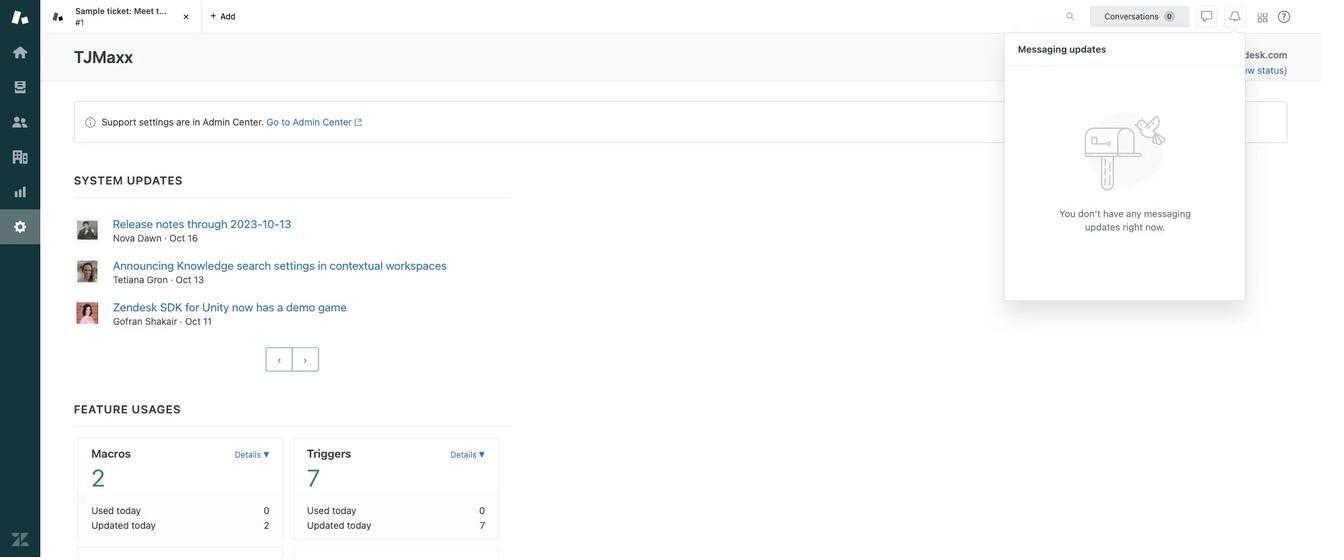 Task type: describe. For each thing, give the bounding box(es) containing it.
feature usages
[[74, 403, 181, 416]]

system updates
[[74, 174, 183, 187]]

gofran shakair
[[113, 316, 177, 327]]

go
[[267, 117, 279, 128]]

used today for 2
[[91, 505, 141, 516]]

tetiana gron
[[113, 274, 168, 285]]

(opens in a new tab) image
[[352, 118, 362, 126]]

‹ button
[[266, 348, 293, 372]]

release
[[113, 217, 153, 231]]

details ▼ for 2
[[235, 451, 270, 460]]

announcing
[[113, 259, 174, 272]]

10-
[[262, 217, 280, 231]]

messaging
[[1018, 44, 1067, 55]]

close image
[[179, 10, 193, 24]]

macros
[[91, 447, 131, 460]]

release notes through 2023-10-13
[[113, 217, 291, 231]]

now
[[232, 301, 253, 314]]

triggers 7
[[307, 447, 351, 492]]

2023-
[[230, 217, 262, 231]]

through
[[187, 217, 227, 231]]

11
[[203, 316, 212, 327]]

gron
[[147, 274, 168, 285]]

you don't have any messaging updates right now.
[[1060, 208, 1191, 233]]

tetiana
[[113, 274, 144, 285]]

16
[[188, 233, 198, 244]]

0 horizontal spatial in
[[193, 117, 200, 128]]

sample ticket: meet the ticket #1
[[75, 6, 194, 27]]

demo
[[286, 301, 315, 314]]

search
[[237, 259, 271, 272]]

conversations button
[[1090, 6, 1190, 27]]

pod 20 link
[[1199, 65, 1232, 76]]

zendesk sdk for unity now has a demo game
[[113, 301, 347, 314]]

to
[[281, 117, 290, 128]]

.zendesk.com
[[1225, 49, 1288, 60]]

details ▼ for 7
[[451, 451, 485, 460]]

›
[[303, 354, 307, 365]]

‹
[[277, 354, 281, 365]]

reporting image
[[11, 183, 29, 201]]

zendesk image
[[11, 532, 29, 549]]

updated today for 7
[[307, 520, 371, 531]]

0 for 7
[[479, 505, 485, 516]]

1 horizontal spatial in
[[318, 259, 327, 272]]

oct 16
[[169, 233, 198, 244]]

go to admin center link
[[267, 117, 362, 128]]

support
[[101, 117, 136, 128]]

zendesk products image
[[1258, 13, 1268, 23]]

status containing support settings are in admin center.
[[74, 101, 1288, 143]]

system
[[74, 174, 123, 187]]

customers image
[[11, 114, 29, 131]]

any
[[1126, 208, 1142, 219]]

center.
[[233, 117, 264, 128]]

notifications image
[[1230, 11, 1241, 22]]

meet
[[134, 6, 154, 16]]

go to admin center
[[267, 117, 352, 128]]

add
[[220, 12, 236, 21]]

knowledge
[[177, 259, 234, 272]]

› button
[[292, 348, 319, 372]]

admin image
[[11, 218, 29, 236]]

the
[[156, 6, 169, 16]]

workspaces
[[386, 259, 447, 272]]

feature
[[74, 403, 128, 416]]

updates
[[127, 174, 183, 187]]

1 vertical spatial 2
[[264, 520, 270, 531]]

nova dawn
[[113, 233, 162, 244]]

1 horizontal spatial settings
[[274, 259, 315, 272]]

(
[[1232, 65, 1235, 76]]

updated today for 2
[[91, 520, 156, 531]]

get started image
[[11, 44, 29, 61]]

oct 13
[[176, 274, 204, 285]]

details for 7
[[451, 451, 477, 460]]

pod
[[1199, 65, 1215, 76]]

0 horizontal spatial zendesk
[[113, 301, 157, 314]]

1 horizontal spatial 7
[[480, 520, 485, 531]]

view
[[1235, 65, 1255, 76]]

game
[[318, 301, 347, 314]]

conversations
[[1105, 12, 1159, 21]]

get help image
[[1278, 11, 1291, 23]]

have
[[1104, 208, 1124, 219]]

don't
[[1078, 208, 1101, 219]]

a
[[277, 301, 283, 314]]

▼ for 7
[[479, 451, 485, 460]]

20
[[1218, 65, 1229, 76]]

button displays agent's chat status as invisible. image
[[1202, 11, 1213, 22]]

0 for 2
[[264, 505, 270, 516]]

zendesk support image
[[11, 9, 29, 26]]

add button
[[202, 0, 244, 33]]

used for 2
[[91, 505, 114, 516]]



Task type: locate. For each thing, give the bounding box(es) containing it.
.zendesk.com your zendesk is hosted in pod 20 ( view status )
[[1084, 49, 1288, 76]]

2 inside macros 2
[[91, 464, 105, 492]]

used today down 'triggers 7' at the bottom of the page
[[307, 505, 356, 516]]

oct down knowledge
[[176, 274, 191, 285]]

admin right to
[[293, 117, 320, 128]]

updated for 7
[[307, 520, 344, 531]]

oct 11
[[185, 316, 212, 327]]

triggers
[[307, 447, 351, 460]]

shakair
[[145, 316, 177, 327]]

settings
[[139, 117, 174, 128], [274, 259, 315, 272]]

oct left 16
[[169, 233, 185, 244]]

13
[[280, 217, 291, 231], [194, 274, 204, 285]]

0 horizontal spatial 13
[[194, 274, 204, 285]]

in left the pod
[[1188, 65, 1196, 76]]

usages
[[132, 403, 181, 416]]

2 vertical spatial oct
[[185, 316, 201, 327]]

2 ▼ from the left
[[479, 451, 485, 460]]

used today for 7
[[307, 505, 356, 516]]

1 0 from the left
[[264, 505, 270, 516]]

details for 2
[[235, 451, 261, 460]]

2 0 from the left
[[479, 505, 485, 516]]

1 horizontal spatial zendesk
[[1106, 65, 1144, 76]]

2 updated from the left
[[307, 520, 344, 531]]

macros 2
[[91, 447, 131, 492]]

today
[[117, 505, 141, 516], [332, 505, 356, 516], [131, 520, 156, 531], [347, 520, 371, 531]]

0 horizontal spatial ▼
[[263, 451, 270, 460]]

notes
[[156, 217, 184, 231]]

details
[[235, 451, 261, 460], [451, 451, 477, 460]]

ticket
[[171, 6, 194, 16]]

updated down 'triggers 7' at the bottom of the page
[[307, 520, 344, 531]]

organizations image
[[11, 149, 29, 166]]

0 horizontal spatial updated today
[[91, 520, 156, 531]]

messaging updates
[[1018, 44, 1106, 55]]

1 horizontal spatial updated
[[307, 520, 344, 531]]

#1
[[75, 17, 84, 27]]

0 horizontal spatial details
[[235, 451, 261, 460]]

zendesk
[[1106, 65, 1144, 76], [113, 301, 157, 314]]

used for 7
[[307, 505, 330, 516]]

1 ▼ from the left
[[263, 451, 270, 460]]

oct
[[169, 233, 185, 244], [176, 274, 191, 285], [185, 316, 201, 327]]

1 horizontal spatial 0
[[479, 505, 485, 516]]

0 vertical spatial 7
[[307, 464, 320, 492]]

updated down macros 2
[[91, 520, 129, 531]]

0 vertical spatial 13
[[280, 217, 291, 231]]

0 horizontal spatial used today
[[91, 505, 141, 516]]

1 horizontal spatial updated today
[[307, 520, 371, 531]]

in right are at the left top
[[193, 117, 200, 128]]

messaging
[[1144, 208, 1191, 219]]

2 horizontal spatial in
[[1188, 65, 1196, 76]]

nova
[[113, 233, 135, 244]]

support settings are in admin center.
[[101, 117, 264, 128]]

2
[[91, 464, 105, 492], [264, 520, 270, 531]]

contextual
[[330, 259, 383, 272]]

admin left center.
[[203, 117, 230, 128]]

sdk
[[160, 301, 182, 314]]

announcing knowledge search settings in contextual workspaces
[[113, 259, 450, 272]]

used today down macros 2
[[91, 505, 141, 516]]

is
[[1146, 65, 1153, 76]]

for
[[185, 301, 199, 314]]

2 used today from the left
[[307, 505, 356, 516]]

1 horizontal spatial 2
[[264, 520, 270, 531]]

1 horizontal spatial 13
[[280, 217, 291, 231]]

0 horizontal spatial 7
[[307, 464, 320, 492]]

1 used today from the left
[[91, 505, 141, 516]]

0 vertical spatial oct
[[169, 233, 185, 244]]

used down 'triggers 7' at the bottom of the page
[[307, 505, 330, 516]]

ticket:
[[107, 6, 132, 16]]

updated today down macros 2
[[91, 520, 156, 531]]

you
[[1060, 208, 1076, 219]]

updates inside you don't have any messaging updates right now.
[[1085, 222, 1121, 233]]

1 vertical spatial oct
[[176, 274, 191, 285]]

1 horizontal spatial used today
[[307, 505, 356, 516]]

0 horizontal spatial 0
[[264, 505, 270, 516]]

1 vertical spatial in
[[193, 117, 200, 128]]

dawn
[[138, 233, 162, 244]]

center
[[323, 117, 352, 128]]

details ▼
[[235, 451, 270, 460], [451, 451, 485, 460]]

0 horizontal spatial details ▼
[[235, 451, 270, 460]]

1 vertical spatial zendesk
[[113, 301, 157, 314]]

1 details ▼ from the left
[[235, 451, 270, 460]]

0 horizontal spatial updated
[[91, 520, 129, 531]]

0 horizontal spatial 2
[[91, 464, 105, 492]]

sample
[[75, 6, 105, 16]]

zendesk up gofran
[[113, 301, 157, 314]]

unity
[[202, 301, 229, 314]]

used down macros 2
[[91, 505, 114, 516]]

admin
[[203, 117, 230, 128], [293, 117, 320, 128]]

1 admin from the left
[[203, 117, 230, 128]]

2 used from the left
[[307, 505, 330, 516]]

used today
[[91, 505, 141, 516], [307, 505, 356, 516]]

1 horizontal spatial details
[[451, 451, 477, 460]]

0 vertical spatial 2
[[91, 464, 105, 492]]

1 vertical spatial settings
[[274, 259, 315, 272]]

7 inside 'triggers 7'
[[307, 464, 320, 492]]

updates down the have
[[1085, 222, 1121, 233]]

main element
[[0, 0, 40, 558]]

in inside the .zendesk.com your zendesk is hosted in pod 20 ( view status )
[[1188, 65, 1196, 76]]

updated for 2
[[91, 520, 129, 531]]

1 horizontal spatial admin
[[293, 117, 320, 128]]

2 updated today from the left
[[307, 520, 371, 531]]

1 horizontal spatial details ▼
[[451, 451, 485, 460]]

menu containing messaging updates
[[1004, 33, 1246, 303]]

status
[[1258, 65, 1284, 76]]

2 admin from the left
[[293, 117, 320, 128]]

used
[[91, 505, 114, 516], [307, 505, 330, 516]]

1 vertical spatial 13
[[194, 274, 204, 285]]

hosted
[[1156, 65, 1186, 76]]

oct for sdk
[[185, 316, 201, 327]]

0 vertical spatial in
[[1188, 65, 1196, 76]]

1 used from the left
[[91, 505, 114, 516]]

gofran
[[113, 316, 143, 327]]

your
[[1084, 65, 1104, 76]]

are
[[176, 117, 190, 128]]

updated today
[[91, 520, 156, 531], [307, 520, 371, 531]]

oct down for
[[185, 316, 201, 327]]

)
[[1284, 65, 1288, 76]]

1 vertical spatial 7
[[480, 520, 485, 531]]

1 horizontal spatial ▼
[[479, 451, 485, 460]]

2 vertical spatial in
[[318, 259, 327, 272]]

updates up the your
[[1070, 44, 1106, 55]]

status
[[74, 101, 1288, 143]]

0 horizontal spatial settings
[[139, 117, 174, 128]]

in left contextual
[[318, 259, 327, 272]]

0 vertical spatial zendesk
[[1106, 65, 1144, 76]]

▼
[[263, 451, 270, 460], [479, 451, 485, 460]]

tabs tab list
[[40, 0, 1052, 34]]

settings left are at the left top
[[139, 117, 174, 128]]

views image
[[11, 79, 29, 96]]

0 horizontal spatial admin
[[203, 117, 230, 128]]

0 vertical spatial settings
[[139, 117, 174, 128]]

7
[[307, 464, 320, 492], [480, 520, 485, 531]]

oct for knowledge
[[176, 274, 191, 285]]

1 details from the left
[[235, 451, 261, 460]]

now.
[[1146, 222, 1166, 233]]

view status link
[[1235, 65, 1284, 76]]

1 vertical spatial updates
[[1085, 222, 1121, 233]]

2 details from the left
[[451, 451, 477, 460]]

tab
[[40, 0, 202, 34]]

oct for notes
[[169, 233, 185, 244]]

▼ for 2
[[263, 451, 270, 460]]

updates
[[1070, 44, 1106, 55], [1085, 222, 1121, 233]]

13 down knowledge
[[194, 274, 204, 285]]

updated today down 'triggers 7' at the bottom of the page
[[307, 520, 371, 531]]

tjmaxx
[[74, 47, 133, 67]]

13 right "2023-" on the top of page
[[280, 217, 291, 231]]

menu
[[1004, 33, 1246, 303]]

0 horizontal spatial used
[[91, 505, 114, 516]]

settings right search
[[274, 259, 315, 272]]

1 updated from the left
[[91, 520, 129, 531]]

1 updated today from the left
[[91, 520, 156, 531]]

zendesk inside the .zendesk.com your zendesk is hosted in pod 20 ( view status )
[[1106, 65, 1144, 76]]

in
[[1188, 65, 1196, 76], [193, 117, 200, 128], [318, 259, 327, 272]]

1 horizontal spatial used
[[307, 505, 330, 516]]

0
[[264, 505, 270, 516], [479, 505, 485, 516]]

zendesk left is
[[1106, 65, 1144, 76]]

tab containing sample ticket: meet the ticket
[[40, 0, 202, 34]]

has
[[256, 301, 274, 314]]

0 vertical spatial updates
[[1070, 44, 1106, 55]]

updated
[[91, 520, 129, 531], [307, 520, 344, 531]]

right
[[1123, 222, 1143, 233]]

settings inside status
[[139, 117, 174, 128]]

2 details ▼ from the left
[[451, 451, 485, 460]]



Task type: vqa. For each thing, say whether or not it's contained in the screenshot.
the bottommost 7
yes



